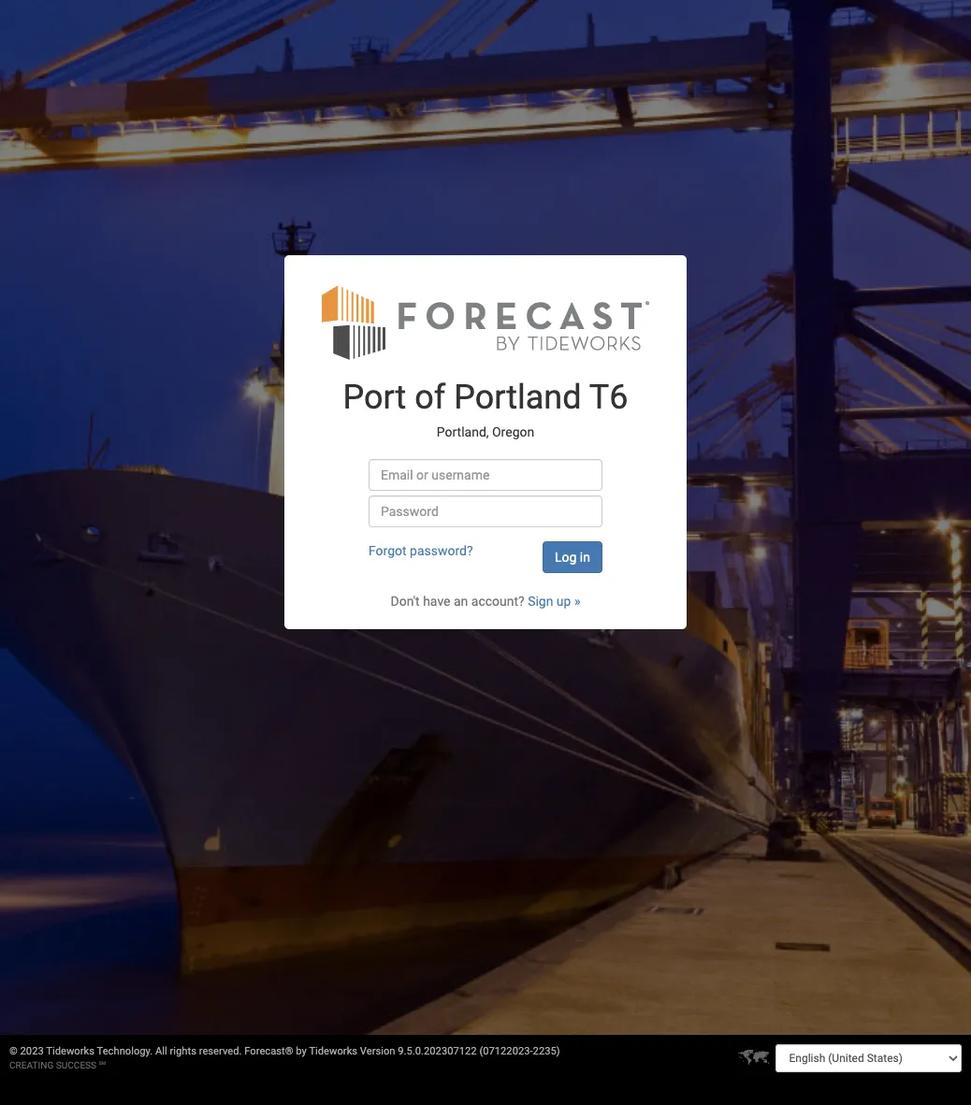 Task type: describe. For each thing, give the bounding box(es) containing it.
technology.
[[97, 1046, 153, 1058]]

log in button
[[543, 542, 602, 573]]

sign
[[528, 594, 553, 609]]

t6
[[589, 378, 628, 417]]

2235)
[[533, 1046, 560, 1058]]

sign up » link
[[528, 594, 581, 609]]

success
[[56, 1061, 96, 1071]]

forgot
[[369, 543, 407, 558]]

don't
[[391, 594, 420, 609]]

℠
[[99, 1061, 106, 1071]]

portland,
[[437, 425, 489, 440]]

forecast®
[[244, 1046, 293, 1058]]

©
[[9, 1046, 18, 1058]]

forecast® by tideworks image
[[322, 283, 649, 361]]

Password password field
[[369, 496, 603, 527]]

rights
[[170, 1046, 196, 1058]]

in
[[580, 550, 590, 565]]



Task type: vqa. For each thing, say whether or not it's contained in the screenshot.
Forecast®
yes



Task type: locate. For each thing, give the bounding box(es) containing it.
don't have an account? sign up »
[[391, 594, 581, 609]]

port of portland t6 portland, oregon
[[343, 378, 628, 440]]

creating
[[9, 1061, 54, 1071]]

(07122023-
[[479, 1046, 533, 1058]]

reserved.
[[199, 1046, 242, 1058]]

tideworks right by
[[309, 1046, 357, 1058]]

have
[[423, 594, 450, 609]]

account?
[[471, 594, 525, 609]]

tideworks
[[46, 1046, 94, 1058], [309, 1046, 357, 1058]]

version
[[360, 1046, 395, 1058]]

»
[[574, 594, 581, 609]]

of
[[415, 378, 446, 417]]

forgot password? link
[[369, 543, 473, 558]]

log
[[555, 550, 577, 565]]

password?
[[410, 543, 473, 558]]

0 horizontal spatial tideworks
[[46, 1046, 94, 1058]]

all
[[155, 1046, 167, 1058]]

2023
[[20, 1046, 44, 1058]]

1 horizontal spatial tideworks
[[309, 1046, 357, 1058]]

© 2023 tideworks technology. all rights reserved. forecast® by tideworks version 9.5.0.202307122 (07122023-2235) creating success ℠
[[9, 1046, 560, 1071]]

oregon
[[492, 425, 534, 440]]

forgot password? log in
[[369, 543, 590, 565]]

9.5.0.202307122
[[398, 1046, 477, 1058]]

an
[[454, 594, 468, 609]]

1 tideworks from the left
[[46, 1046, 94, 1058]]

up
[[557, 594, 571, 609]]

port
[[343, 378, 406, 417]]

tideworks up success
[[46, 1046, 94, 1058]]

portland
[[454, 378, 582, 417]]

2 tideworks from the left
[[309, 1046, 357, 1058]]

Email or username text field
[[369, 459, 603, 491]]

by
[[296, 1046, 307, 1058]]



